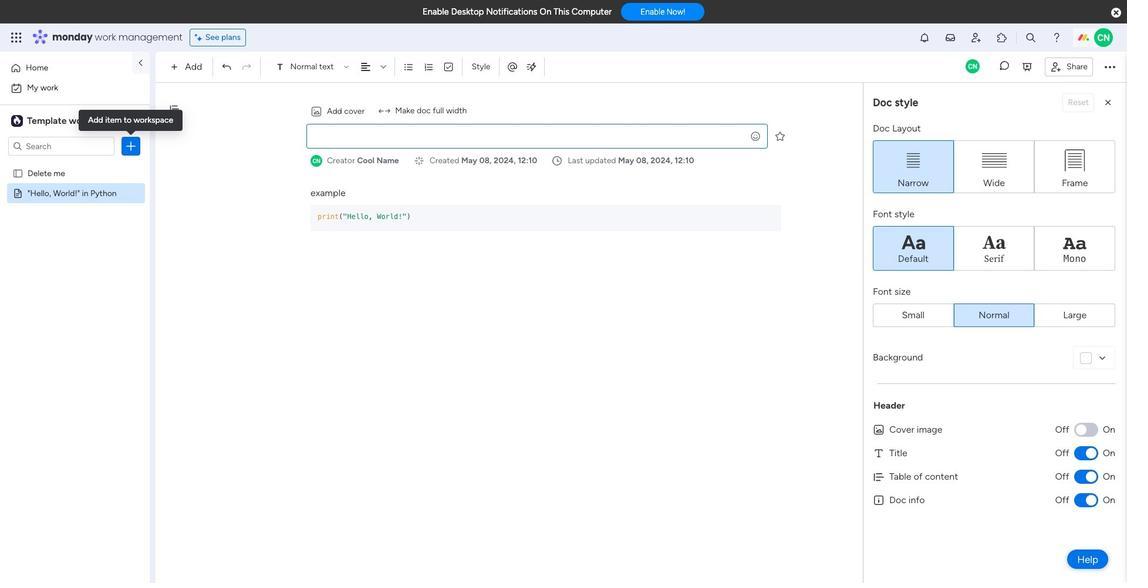 Task type: vqa. For each thing, say whether or not it's contained in the screenshot.
1st Public board image from the bottom
yes



Task type: describe. For each thing, give the bounding box(es) containing it.
dapulse close image
[[1112, 7, 1122, 19]]

bulleted list image
[[404, 62, 414, 72]]

2 group from the top
[[873, 226, 1116, 271]]

monday marketplace image
[[997, 32, 1008, 43]]

add emoji image
[[750, 130, 762, 142]]

checklist image
[[444, 62, 454, 72]]

workspace selection element
[[11, 114, 115, 128]]

1 workspace image from the left
[[11, 115, 23, 127]]

1 vertical spatial option
[[7, 79, 143, 97]]

Board name field
[[307, 124, 768, 149]]

button padding image
[[1103, 97, 1115, 109]]

2 public board image from the top
[[12, 187, 23, 198]]

invite members image
[[971, 32, 982, 43]]

search everything image
[[1025, 32, 1037, 43]]

select product image
[[11, 32, 22, 43]]

notifications image
[[919, 32, 931, 43]]

options image
[[125, 140, 137, 152]]

1 public board image from the top
[[12, 167, 23, 179]]

undo ⌘+z image
[[222, 62, 232, 72]]

numbered list image
[[424, 62, 434, 72]]

dynamic values image
[[526, 61, 538, 73]]

add to favorites image
[[775, 130, 786, 142]]



Task type: locate. For each thing, give the bounding box(es) containing it.
3 group from the top
[[873, 304, 1116, 327]]

option
[[7, 59, 125, 78], [7, 79, 143, 97], [0, 162, 150, 165]]

Search in workspace field
[[25, 139, 98, 153]]

2 workspace image from the left
[[14, 115, 20, 127]]

help image
[[1051, 32, 1063, 43]]

1 group from the top
[[873, 140, 1116, 193]]

cool name image
[[1095, 28, 1113, 47]]

board activity image
[[966, 59, 980, 73]]

update feed image
[[945, 32, 957, 43]]

0 vertical spatial option
[[7, 59, 125, 78]]

2 vertical spatial option
[[0, 162, 150, 165]]

list box
[[0, 161, 150, 361]]

0 vertical spatial public board image
[[12, 167, 23, 179]]

v2 ellipsis image
[[1105, 59, 1116, 75]]

group
[[873, 140, 1116, 193], [873, 226, 1116, 271], [873, 304, 1116, 327]]

2 vertical spatial group
[[873, 304, 1116, 327]]

workspace image
[[11, 115, 23, 127], [14, 115, 20, 127]]

0 vertical spatial group
[[873, 140, 1116, 193]]

1 vertical spatial public board image
[[12, 187, 23, 198]]

public board image
[[12, 167, 23, 179], [12, 187, 23, 198]]

1 vertical spatial group
[[873, 226, 1116, 271]]

see plans image
[[195, 31, 205, 44]]

mention image
[[507, 61, 519, 73]]



